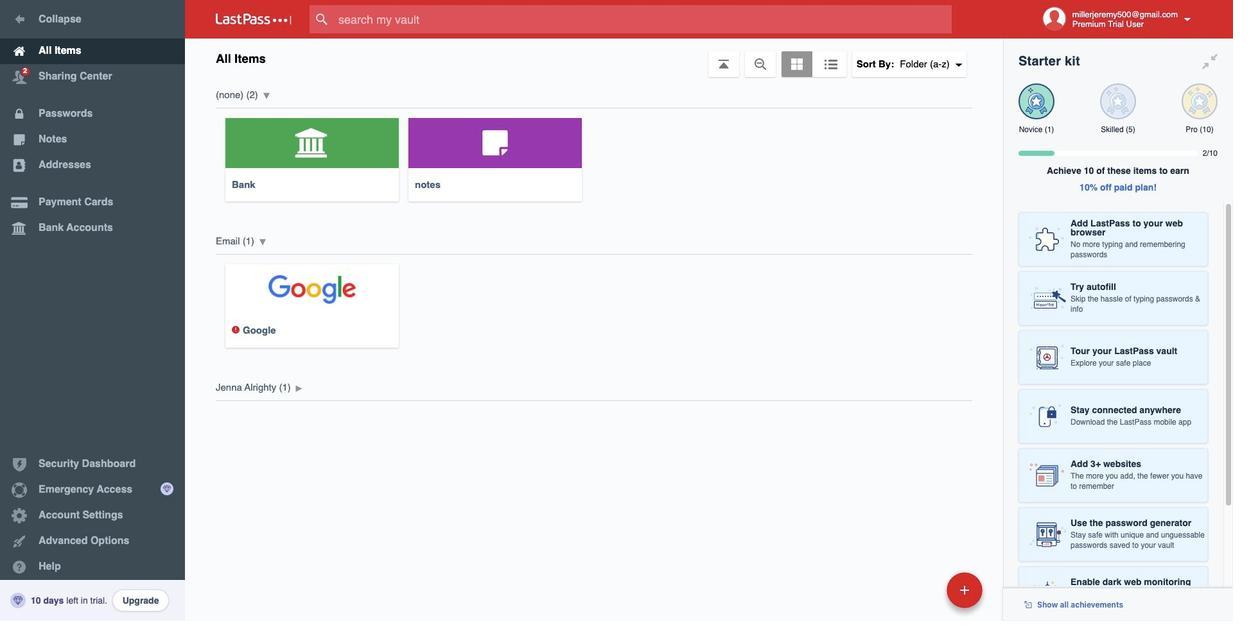 Task type: describe. For each thing, give the bounding box(es) containing it.
vault options navigation
[[185, 39, 1003, 77]]

Search search field
[[310, 5, 977, 33]]

main navigation navigation
[[0, 0, 185, 622]]



Task type: vqa. For each thing, say whether or not it's contained in the screenshot.
'search my vault' Text Box
yes



Task type: locate. For each thing, give the bounding box(es) containing it.
new item navigation
[[859, 569, 990, 622]]

new item element
[[859, 572, 987, 609]]

lastpass image
[[216, 13, 292, 25]]

search my vault text field
[[310, 5, 977, 33]]



